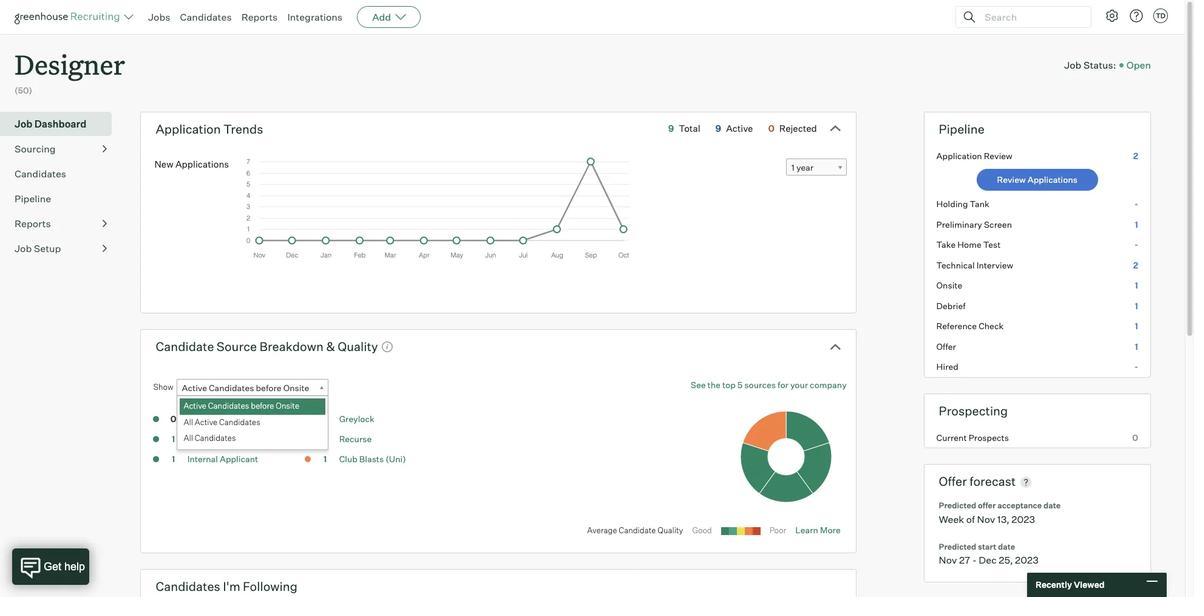 Task type: vqa. For each thing, say whether or not it's contained in the screenshot.


Task type: locate. For each thing, give the bounding box(es) containing it.
0 horizontal spatial reports link
[[15, 216, 107, 231]]

0 vertical spatial - link
[[925, 194, 1151, 214]]

td
[[1156, 12, 1166, 20]]

0 horizontal spatial 9
[[669, 123, 674, 134]]

0 vertical spatial reports link
[[242, 11, 278, 23]]

0 vertical spatial active candidates before onsite
[[182, 383, 309, 393]]

active right total
[[727, 123, 753, 134]]

1 vertical spatial referral
[[223, 434, 254, 444]]

quality right the &
[[338, 339, 378, 354]]

quality left good
[[658, 525, 684, 535]]

1 horizontal spatial application
[[937, 150, 983, 161]]

candidate right average
[[619, 525, 656, 535]]

9 total
[[669, 123, 701, 134]]

before
[[256, 383, 282, 393], [251, 401, 274, 411]]

active inside all active candidates option
[[195, 417, 218, 427]]

application for application trends
[[156, 121, 221, 136]]

candidates up all active candidates
[[208, 401, 249, 411]]

review
[[984, 150, 1013, 161], [998, 174, 1026, 185]]

1 vertical spatial nov
[[939, 554, 958, 566]]

1 horizontal spatial 0
[[769, 123, 775, 134]]

reports link left 'integrations'
[[242, 11, 278, 23]]

1 vertical spatial job
[[15, 118, 32, 130]]

offer up the week
[[939, 474, 968, 489]]

all inside all candidates option
[[184, 433, 193, 443]]

candidate source data is not real-time. data may take up to two days to reflect accurately. image
[[381, 341, 393, 353]]

1 vertical spatial quality
[[658, 525, 684, 535]]

1 link left the recurse
[[313, 433, 337, 447]]

1 link left greylock
[[313, 413, 337, 427]]

all up internal
[[184, 433, 193, 443]]

applicant
[[220, 454, 258, 464]]

debrief
[[937, 300, 966, 311]]

2 horizontal spatial 0
[[1133, 432, 1139, 443]]

candidates link right jobs
[[180, 11, 232, 23]]

referral up external
[[187, 414, 218, 424]]

0 vertical spatial candidate
[[156, 339, 214, 354]]

review up review applications
[[984, 150, 1013, 161]]

active up all active candidates
[[184, 401, 206, 411]]

date up "25,"
[[999, 542, 1016, 551]]

job up sourcing
[[15, 118, 32, 130]]

recently viewed
[[1036, 580, 1105, 590]]

preliminary screen
[[937, 219, 1013, 229]]

pipeline link
[[15, 191, 107, 206]]

(uni)
[[386, 454, 406, 464]]

0 rejected
[[769, 123, 817, 134]]

predicted up '27'
[[939, 542, 977, 551]]

0 vertical spatial predicted
[[939, 501, 977, 510]]

1 vertical spatial onsite
[[283, 383, 309, 393]]

breakdown
[[260, 339, 324, 354]]

0 vertical spatial all
[[184, 417, 193, 427]]

1 2 from the top
[[1134, 150, 1139, 161]]

1 vertical spatial 2
[[1134, 260, 1139, 270]]

1 horizontal spatial date
[[1044, 501, 1061, 510]]

referral up the applicant
[[223, 434, 254, 444]]

1 vertical spatial predicted
[[939, 542, 977, 551]]

active
[[727, 123, 753, 134], [182, 383, 207, 393], [184, 401, 206, 411], [195, 417, 218, 427]]

active candidates before onsite up active candidates before onsite option
[[182, 383, 309, 393]]

0 horizontal spatial referral
[[187, 414, 218, 424]]

job setup
[[15, 242, 61, 254]]

nov inside predicted start date nov 27 - dec 25, 2023
[[939, 554, 958, 566]]

0 horizontal spatial application
[[156, 121, 221, 136]]

job status:
[[1065, 59, 1117, 71]]

onsite
[[937, 280, 963, 290], [283, 383, 309, 393], [276, 401, 299, 411]]

candidates down all active candidates
[[195, 433, 236, 443]]

0 vertical spatial job
[[1065, 59, 1082, 71]]

27
[[960, 554, 971, 566]]

designer
[[15, 46, 125, 82]]

1 vertical spatial all
[[184, 433, 193, 443]]

see
[[691, 380, 706, 390]]

nov down offer
[[978, 513, 996, 525]]

1 link left 'club' in the left bottom of the page
[[313, 453, 337, 467]]

1 vertical spatial active candidates before onsite
[[184, 401, 299, 411]]

1 vertical spatial 2023
[[1016, 554, 1039, 566]]

job for job dashboard
[[15, 118, 32, 130]]

before up active candidates before onsite option
[[256, 383, 282, 393]]

2 predicted from the top
[[939, 542, 977, 551]]

onsite for active candidates before onsite link at the left bottom of page
[[283, 383, 309, 393]]

0 vertical spatial pipeline
[[939, 121, 985, 136]]

active right show
[[182, 383, 207, 393]]

2023 right "25,"
[[1016, 554, 1039, 566]]

2023 for week of nov 13, 2023
[[1012, 513, 1036, 525]]

2 for technical interview
[[1134, 260, 1139, 270]]

predicted up the week
[[939, 501, 977, 510]]

0 vertical spatial 2023
[[1012, 513, 1036, 525]]

0 horizontal spatial applications
[[175, 159, 229, 170]]

candidates up active candidates before onsite option
[[209, 383, 254, 393]]

status:
[[1084, 59, 1117, 71]]

predicted for week
[[939, 501, 977, 510]]

candidate source data is not real-time. data may take up to two days to reflect accurately. element
[[378, 336, 393, 357]]

pipeline down sourcing
[[15, 192, 51, 205]]

candidate up show
[[156, 339, 214, 354]]

active candidates before onsite link
[[176, 379, 328, 397]]

job left the status:
[[1065, 59, 1082, 71]]

0 vertical spatial reports
[[242, 11, 278, 23]]

candidates inside all active candidates option
[[219, 417, 260, 427]]

0 vertical spatial 2
[[1134, 150, 1139, 161]]

1 horizontal spatial referral
[[223, 434, 254, 444]]

greenhouse recruiting image
[[15, 10, 124, 24]]

onsite for list box containing active candidates before onsite
[[276, 401, 299, 411]]

i'm
[[223, 579, 240, 594]]

1
[[792, 162, 795, 173], [1135, 219, 1139, 229], [1135, 280, 1139, 290], [1135, 300, 1139, 311], [1135, 321, 1139, 331], [1135, 341, 1139, 352], [324, 414, 327, 424], [172, 434, 175, 444], [324, 434, 327, 444], [172, 454, 175, 464], [324, 454, 327, 464]]

1 horizontal spatial pipeline
[[939, 121, 985, 136]]

candidates down active candidates before onsite option
[[219, 417, 260, 427]]

onsite inside option
[[276, 401, 299, 411]]

predicted inside predicted offer acceptance date week of nov 13, 2023
[[939, 501, 977, 510]]

0 vertical spatial nov
[[978, 513, 996, 525]]

2 9 from the left
[[716, 123, 722, 134]]

2 vertical spatial onsite
[[276, 401, 299, 411]]

referral
[[187, 414, 218, 424], [223, 434, 254, 444]]

0 vertical spatial candidates link
[[180, 11, 232, 23]]

predicted inside predicted start date nov 27 - dec 25, 2023
[[939, 542, 977, 551]]

quality
[[338, 339, 378, 354], [658, 525, 684, 535]]

1 horizontal spatial nov
[[978, 513, 996, 525]]

reports up the job setup
[[15, 217, 51, 229]]

1 vertical spatial reports link
[[15, 216, 107, 231]]

1 predicted from the top
[[939, 501, 977, 510]]

offer down the reference
[[937, 341, 957, 352]]

1 horizontal spatial 9
[[716, 123, 722, 134]]

preliminary
[[937, 219, 983, 229]]

job for job status:
[[1065, 59, 1082, 71]]

active candidates before onsite
[[182, 383, 309, 393], [184, 401, 299, 411]]

job left setup
[[15, 242, 32, 254]]

9 left total
[[669, 123, 674, 134]]

new
[[155, 159, 174, 170]]

9 right total
[[716, 123, 722, 134]]

- inside predicted start date nov 27 - dec 25, 2023
[[973, 554, 977, 566]]

designer link
[[15, 34, 125, 85]]

candidates link
[[180, 11, 232, 23], [15, 166, 107, 181]]

1 vertical spatial reports
[[15, 217, 51, 229]]

0 horizontal spatial nov
[[939, 554, 958, 566]]

0 horizontal spatial quality
[[338, 339, 378, 354]]

total
[[679, 123, 701, 134]]

2 vertical spatial - link
[[925, 357, 1151, 377]]

pipeline up application review
[[939, 121, 985, 136]]

reference check
[[937, 321, 1004, 331]]

reports left 'integrations'
[[242, 11, 278, 23]]

0 horizontal spatial date
[[999, 542, 1016, 551]]

-
[[1135, 199, 1139, 209], [1135, 239, 1139, 250], [1135, 362, 1139, 372], [973, 554, 977, 566]]

predicted start date nov 27 - dec 25, 2023
[[939, 542, 1039, 566]]

active candidates before onsite inside option
[[184, 401, 299, 411]]

offer forecast
[[939, 474, 1016, 489]]

designer (50)
[[15, 46, 125, 95]]

active inside active candidates before onsite link
[[182, 383, 207, 393]]

2023 inside predicted offer acceptance date week of nov 13, 2023
[[1012, 513, 1036, 525]]

current prospects
[[937, 432, 1009, 443]]

dashboard
[[34, 118, 86, 130]]

all inside all active candidates option
[[184, 417, 193, 427]]

1 link left internal
[[161, 453, 186, 467]]

2 - link from the top
[[925, 235, 1151, 255]]

25,
[[999, 554, 1014, 566]]

1 vertical spatial pipeline
[[15, 192, 51, 205]]

job dashboard
[[15, 118, 86, 130]]

1 vertical spatial before
[[251, 401, 274, 411]]

application for application review
[[937, 150, 983, 161]]

reports link
[[242, 11, 278, 23], [15, 216, 107, 231]]

1 horizontal spatial quality
[[658, 525, 684, 535]]

job
[[1065, 59, 1082, 71], [15, 118, 32, 130], [15, 242, 32, 254]]

applications inside review applications link
[[1028, 174, 1078, 185]]

0 vertical spatial offer
[[937, 341, 957, 352]]

2023 inside predicted start date nov 27 - dec 25, 2023
[[1016, 554, 1039, 566]]

candidates link up the pipeline link
[[15, 166, 107, 181]]

0 horizontal spatial pipeline
[[15, 192, 51, 205]]

1 horizontal spatial reports
[[242, 11, 278, 23]]

1 horizontal spatial applications
[[1028, 174, 1078, 185]]

review down application review
[[998, 174, 1026, 185]]

active candidates before onsite up all active candidates option
[[184, 401, 299, 411]]

all active candidates option
[[179, 415, 325, 431]]

2 2 from the top
[[1134, 260, 1139, 270]]

reference
[[937, 321, 977, 331]]

active up all candidates
[[195, 417, 218, 427]]

jobs link
[[148, 11, 170, 23]]

1 link left external
[[161, 433, 186, 447]]

all
[[184, 417, 193, 427], [184, 433, 193, 443]]

onsite down breakdown
[[283, 383, 309, 393]]

0 horizontal spatial candidate
[[156, 339, 214, 354]]

date right acceptance
[[1044, 501, 1061, 510]]

0 vertical spatial applications
[[175, 159, 229, 170]]

1 vertical spatial - link
[[925, 235, 1151, 255]]

all up external
[[184, 417, 193, 427]]

onsite up the debrief
[[937, 280, 963, 290]]

date inside predicted start date nov 27 - dec 25, 2023
[[999, 542, 1016, 551]]

before inside option
[[251, 401, 274, 411]]

0 vertical spatial application
[[156, 121, 221, 136]]

onsite up all active candidates option
[[276, 401, 299, 411]]

acceptance
[[998, 501, 1042, 510]]

0 vertical spatial date
[[1044, 501, 1061, 510]]

0 vertical spatial 0
[[769, 123, 775, 134]]

before up all active candidates option
[[251, 401, 274, 411]]

nov left '27'
[[939, 554, 958, 566]]

1 all from the top
[[184, 417, 193, 427]]

2023 down acceptance
[[1012, 513, 1036, 525]]

2 vertical spatial job
[[15, 242, 32, 254]]

applications
[[175, 159, 229, 170], [1028, 174, 1078, 185]]

external referral link
[[187, 434, 254, 444]]

job setup link
[[15, 241, 107, 256]]

0 vertical spatial before
[[256, 383, 282, 393]]

job for job setup
[[15, 242, 32, 254]]

external
[[187, 434, 221, 444]]

offer
[[937, 341, 957, 352], [939, 474, 968, 489]]

2 vertical spatial 0
[[1133, 432, 1139, 443]]

rejected
[[780, 123, 817, 134]]

candidates
[[180, 11, 232, 23], [15, 167, 66, 180], [209, 383, 254, 393], [208, 401, 249, 411], [219, 417, 260, 427], [195, 433, 236, 443], [156, 579, 220, 594]]

active candidates before onsite for list box containing active candidates before onsite
[[184, 401, 299, 411]]

2 all from the top
[[184, 433, 193, 443]]

reports link up the job setup link
[[15, 216, 107, 231]]

list box
[[177, 399, 325, 447]]

1 vertical spatial applications
[[1028, 174, 1078, 185]]

integrations
[[288, 11, 343, 23]]

1 vertical spatial application
[[937, 150, 983, 161]]

candidates left i'm
[[156, 579, 220, 594]]

reports
[[242, 11, 278, 23], [15, 217, 51, 229]]

2023 for nov 27 - dec 25, 2023
[[1016, 554, 1039, 566]]

1 vertical spatial 0
[[170, 414, 176, 424]]

1 horizontal spatial candidate
[[619, 525, 656, 535]]

1 vertical spatial date
[[999, 542, 1016, 551]]

candidates down sourcing
[[15, 167, 66, 180]]

pipeline
[[939, 121, 985, 136], [15, 192, 51, 205]]

greylock link
[[339, 414, 375, 424]]

learn more
[[796, 525, 841, 535]]

1 9 from the left
[[669, 123, 674, 134]]

3 - link from the top
[[925, 357, 1151, 377]]

see the top 5 sources for your company link
[[691, 379, 847, 391]]

greylock
[[339, 414, 375, 424]]

all candidates option
[[179, 431, 325, 447]]

learn
[[796, 525, 819, 535]]

1 vertical spatial offer
[[939, 474, 968, 489]]

0 horizontal spatial candidates link
[[15, 166, 107, 181]]

of
[[967, 513, 976, 525]]

show
[[153, 382, 173, 392]]

application
[[156, 121, 221, 136], [937, 150, 983, 161]]

recently
[[1036, 580, 1073, 590]]



Task type: describe. For each thing, give the bounding box(es) containing it.
the
[[708, 380, 721, 390]]

active candidates before onsite for active candidates before onsite link at the left bottom of page
[[182, 383, 309, 393]]

0 horizontal spatial 0
[[170, 414, 176, 424]]

all active candidates
[[184, 417, 260, 427]]

for
[[778, 380, 789, 390]]

9 for 9 total
[[669, 123, 674, 134]]

all candidates
[[184, 433, 236, 443]]

source
[[217, 339, 257, 354]]

open
[[1127, 59, 1152, 71]]

9 for 9 active
[[716, 123, 722, 134]]

1 horizontal spatial reports link
[[242, 11, 278, 23]]

1 year link
[[786, 159, 847, 176]]

td button
[[1152, 6, 1171, 26]]

candidates i'm following
[[156, 579, 298, 594]]

viewed
[[1074, 580, 1105, 590]]

learn more link
[[796, 525, 841, 535]]

predicted for 27
[[939, 542, 977, 551]]

1 year
[[792, 162, 814, 173]]

internal
[[187, 454, 218, 464]]

prospecting
[[939, 403, 1009, 418]]

list box containing active candidates before onsite
[[177, 399, 325, 447]]

before for active candidates before onsite link at the left bottom of page
[[256, 383, 282, 393]]

add
[[372, 11, 391, 23]]

top
[[723, 380, 736, 390]]

job dashboard link
[[15, 116, 107, 131]]

application trends
[[156, 121, 263, 136]]

(50)
[[15, 85, 32, 95]]

sourcing
[[15, 143, 56, 155]]

13,
[[998, 513, 1010, 525]]

sources
[[745, 380, 776, 390]]

1 vertical spatial review
[[998, 174, 1026, 185]]

trends
[[224, 121, 263, 136]]

active inside active candidates before onsite option
[[184, 401, 206, 411]]

date inside predicted offer acceptance date week of nov 13, 2023
[[1044, 501, 1061, 510]]

your
[[791, 380, 809, 390]]

technical interview
[[937, 260, 1014, 270]]

9 active
[[716, 123, 753, 134]]

offer for offer
[[937, 341, 957, 352]]

before for list box containing active candidates before onsite
[[251, 401, 274, 411]]

club blasts (uni) link
[[339, 454, 406, 464]]

applications for review applications
[[1028, 174, 1078, 185]]

prospects
[[969, 432, 1009, 443]]

technical
[[937, 260, 975, 270]]

forecast
[[970, 474, 1016, 489]]

0 vertical spatial referral
[[187, 414, 218, 424]]

1 vertical spatial candidate
[[619, 525, 656, 535]]

active candidates before onsite option
[[179, 399, 325, 415]]

1 link for referral
[[161, 433, 186, 447]]

poor
[[770, 525, 787, 535]]

offer for offer forecast
[[939, 474, 968, 489]]

0 vertical spatial onsite
[[937, 280, 963, 290]]

club
[[339, 454, 358, 464]]

week
[[939, 513, 965, 525]]

integrations link
[[288, 11, 343, 23]]

configure image
[[1105, 9, 1120, 23]]

candidates inside active candidates before onsite link
[[209, 383, 254, 393]]

jobs
[[148, 11, 170, 23]]

1 - link from the top
[[925, 194, 1151, 214]]

candidate source breakdown & quality
[[156, 339, 378, 354]]

1 link for applicant
[[161, 453, 186, 467]]

Search text field
[[982, 8, 1081, 26]]

1 horizontal spatial candidates link
[[180, 11, 232, 23]]

all for all active candidates
[[184, 417, 193, 427]]

blasts
[[359, 454, 384, 464]]

review applications link
[[977, 169, 1099, 191]]

dec
[[979, 554, 997, 566]]

5
[[738, 380, 743, 390]]

interview
[[977, 260, 1014, 270]]

all for all candidates
[[184, 433, 193, 443]]

recurse
[[339, 434, 372, 444]]

internal applicant link
[[187, 454, 258, 464]]

club blasts (uni)
[[339, 454, 406, 464]]

applications for new applications
[[175, 159, 229, 170]]

good
[[693, 525, 712, 535]]

more
[[821, 525, 841, 535]]

setup
[[34, 242, 61, 254]]

predicted offer acceptance date week of nov 13, 2023
[[939, 501, 1061, 525]]

external referral
[[187, 434, 254, 444]]

following
[[243, 579, 298, 594]]

average
[[587, 525, 617, 535]]

0 horizontal spatial reports
[[15, 217, 51, 229]]

application review
[[937, 150, 1013, 161]]

candidates inside active candidates before onsite option
[[208, 401, 249, 411]]

0 vertical spatial quality
[[338, 339, 378, 354]]

&
[[326, 339, 335, 354]]

1 vertical spatial candidates link
[[15, 166, 107, 181]]

offer
[[979, 501, 996, 510]]

candidates inside all candidates option
[[195, 433, 236, 443]]

screen
[[985, 219, 1013, 229]]

td button
[[1154, 9, 1169, 23]]

check
[[979, 321, 1004, 331]]

sourcing link
[[15, 141, 107, 156]]

0 vertical spatial review
[[984, 150, 1013, 161]]

see the top 5 sources for your company
[[691, 380, 847, 390]]

new applications
[[155, 159, 229, 170]]

candidates right jobs
[[180, 11, 232, 23]]

start
[[979, 542, 997, 551]]

internal applicant
[[187, 454, 258, 464]]

year
[[797, 162, 814, 173]]

1 link for blasts
[[313, 453, 337, 467]]

2 for application review
[[1134, 150, 1139, 161]]

nov inside predicted offer acceptance date week of nov 13, 2023
[[978, 513, 996, 525]]



